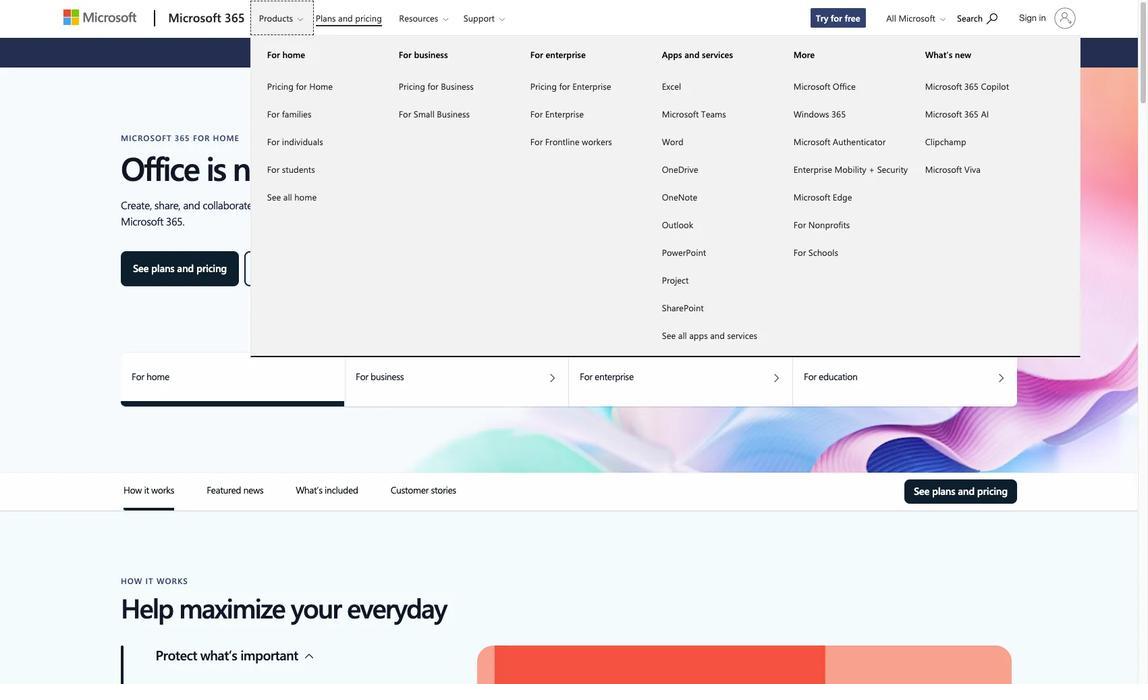 Task type: describe. For each thing, give the bounding box(es) containing it.
microsoft 365 ai
[[926, 108, 990, 120]]

search button
[[952, 2, 1004, 32]]

pricing for enterprise
[[531, 80, 612, 92]]

for for for students
[[267, 163, 280, 175]]

for for for enterprise
[[531, 108, 543, 120]]

pricing for home link
[[251, 72, 383, 100]]

try for free link
[[810, 7, 867, 28]]

windows 365 link
[[778, 100, 910, 128]]

Search search field
[[951, 2, 1012, 32]]

small
[[414, 108, 435, 120]]

microsoft for microsoft authenticator
[[794, 136, 831, 147]]

clipchamp
[[926, 136, 967, 147]]

register
[[663, 46, 699, 59]]

1 horizontal spatial free
[[845, 12, 861, 24]]

see inside 'apps and services' element
[[662, 330, 676, 341]]

1 vertical spatial home
[[295, 191, 317, 203]]

for for for frontline workers
[[531, 136, 543, 147]]

plans
[[316, 12, 336, 24]]

office inside more element
[[833, 80, 856, 92]]

for home heading
[[251, 36, 383, 72]]

search
[[958, 12, 983, 24]]

free inside button
[[288, 261, 306, 275]]

for business element
[[383, 72, 514, 128]]

how it works image
[[124, 508, 174, 511]]

0 horizontal spatial plans
[[151, 261, 175, 275]]

word link
[[646, 128, 778, 155]]

microsoft for microsoft 365 copilot
[[926, 80, 963, 92]]

microsoft teams
[[662, 108, 727, 120]]

workers
[[582, 136, 612, 147]]

microsoft authenticator link
[[778, 128, 910, 155]]

what's new
[[926, 49, 972, 60]]

for for for enterprise
[[531, 49, 544, 60]]

register now link
[[663, 45, 721, 60]]

individuals
[[282, 136, 323, 147]]

for for for home
[[267, 49, 280, 60]]

for students
[[267, 163, 315, 175]]

copilot
[[982, 80, 1010, 92]]

for enterprise
[[531, 49, 586, 60]]

+
[[869, 163, 875, 175]]

ai
[[982, 108, 990, 120]]

is
[[206, 146, 225, 189]]

word
[[662, 136, 684, 147]]

sharepoint
[[662, 302, 704, 313]]

clipchamp link
[[910, 128, 1041, 155]]

see all home
[[267, 191, 317, 203]]

microsoft 365 link
[[162, 1, 249, 37]]

authenticator
[[833, 136, 886, 147]]

all microsoft
[[887, 12, 936, 24]]

frontline
[[546, 136, 580, 147]]

microsoft for microsoft viva
[[926, 163, 963, 175]]

home inside heading
[[283, 49, 305, 60]]

new
[[956, 49, 972, 60]]

see inside the in page navigation element
[[914, 484, 930, 498]]

services inside heading
[[702, 49, 733, 60]]

in page navigation element
[[64, 473, 1075, 511]]

windows
[[794, 108, 830, 120]]

for for for schools
[[794, 247, 807, 258]]

outlook link
[[646, 211, 778, 238]]

pricing for business link
[[383, 72, 514, 100]]

business
[[414, 49, 448, 60]]

plans inside the in page navigation element
[[933, 484, 956, 498]]

microsoft for microsoft 365
[[168, 9, 221, 26]]

resources button
[[391, 1, 459, 35]]

students
[[282, 163, 315, 175]]

365 down the 'for small business' 'link'
[[432, 146, 481, 189]]

for individuals
[[267, 136, 323, 147]]

for for for individuals
[[267, 136, 280, 147]]

for for for home
[[296, 80, 307, 92]]

for business heading
[[383, 36, 514, 72]]

microsoft inside dropdown button
[[899, 12, 936, 24]]

now inside register now link
[[702, 46, 721, 59]]

microsoft teams link
[[646, 100, 778, 128]]

everyday
[[347, 590, 447, 625]]

excel
[[662, 80, 682, 92]]

1 vertical spatial now
[[233, 146, 291, 189]]

microsoft edge
[[794, 191, 853, 203]]

microsoft for microsoft teams
[[662, 108, 699, 120]]

in
[[1040, 13, 1047, 23]]

plans and pricing
[[316, 12, 382, 24]]

microsoft for microsoft edge
[[794, 191, 831, 203]]

maximize
[[179, 590, 285, 625]]

for small business link
[[383, 100, 514, 128]]

more element
[[778, 72, 910, 266]]

all
[[887, 12, 897, 24]]

sharepoint link
[[646, 294, 778, 321]]

and inside heading
[[685, 49, 700, 60]]

support
[[464, 12, 495, 24]]

pricing for pricing for enterprise
[[531, 80, 557, 92]]

support button
[[455, 1, 516, 35]]

microsoft 365 copilot link
[[910, 72, 1041, 100]]

for students link
[[251, 155, 383, 183]]

for home
[[267, 49, 305, 60]]

enterprise mobility + security link
[[778, 155, 910, 183]]

for individuals link
[[251, 128, 383, 155]]

apps and services heading
[[646, 36, 778, 72]]

see inside for home element
[[267, 191, 281, 203]]

sign in link
[[1012, 2, 1082, 34]]

what's new element
[[910, 72, 1041, 183]]

what's
[[926, 49, 953, 60]]

for enterprise link
[[514, 100, 646, 128]]

for frontline workers link
[[514, 128, 646, 155]]

teams
[[702, 108, 727, 120]]

365 for microsoft 365
[[225, 9, 245, 26]]

schools
[[809, 247, 839, 258]]

for for for business
[[428, 80, 439, 92]]

for small business
[[399, 108, 470, 120]]

365 for windows 365
[[832, 108, 846, 120]]

microsoft office link
[[778, 72, 910, 100]]

microsoft for microsoft 365 ai
[[926, 108, 963, 120]]

apps and services element
[[646, 72, 778, 349]]

pricing for enterprise link
[[514, 72, 646, 100]]

enterprise mobility + security
[[794, 163, 908, 175]]

help maximize your everyday
[[121, 590, 447, 625]]

pricing inside the in page navigation element
[[978, 484, 1008, 498]]



Task type: vqa. For each thing, say whether or not it's contained in the screenshot.
a
no



Task type: locate. For each thing, give the bounding box(es) containing it.
now up see all home
[[233, 146, 291, 189]]

products button
[[250, 1, 314, 35]]

0 vertical spatial enterprise
[[573, 80, 612, 92]]

0 horizontal spatial now
[[233, 146, 291, 189]]

1 vertical spatial pricing
[[196, 261, 227, 275]]

families
[[282, 108, 312, 120]]

1 horizontal spatial now
[[702, 46, 721, 59]]

services down sharepoint link
[[728, 330, 758, 341]]

0 vertical spatial services
[[702, 49, 733, 60]]

powerpoint link
[[646, 238, 778, 266]]

365 left ai
[[965, 108, 979, 120]]

for for for business
[[399, 49, 412, 60]]

try
[[816, 12, 829, 24], [257, 261, 271, 275]]

for left the students
[[267, 163, 280, 175]]

for schools
[[794, 247, 839, 258]]

microsoft image
[[64, 9, 137, 25]]

enterprise
[[546, 49, 586, 60]]

free
[[845, 12, 861, 24], [288, 261, 306, 275]]

for enterprise element
[[514, 72, 646, 155]]

2 horizontal spatial pricing
[[978, 484, 1008, 498]]

2 vertical spatial pricing
[[978, 484, 1008, 498]]

viva
[[965, 163, 981, 175]]

business inside the 'for small business' 'link'
[[437, 108, 470, 120]]

3 pricing from the left
[[531, 80, 557, 92]]

for left small
[[399, 108, 411, 120]]

see plans and pricing inside the in page navigation element
[[914, 484, 1008, 498]]

enterprise inside enterprise mobility + security link
[[794, 163, 833, 175]]

for left business
[[399, 49, 412, 60]]

pricing for home
[[267, 80, 333, 92]]

1 vertical spatial business
[[437, 108, 470, 120]]

pricing for pricing for home
[[267, 80, 294, 92]]

0 vertical spatial try for free
[[816, 12, 861, 24]]

business down the 'pricing for business' link
[[437, 108, 470, 120]]

see plans and pricing button inside the in page navigation element
[[905, 480, 1018, 504]]

microsoft 365
[[168, 9, 245, 26]]

365 left copilot
[[965, 80, 979, 92]]

0 horizontal spatial see plans and pricing
[[133, 261, 227, 275]]

plans and pricing link
[[310, 1, 388, 33]]

for business
[[399, 49, 448, 60]]

0 vertical spatial office
[[833, 80, 856, 92]]

see all apps and services
[[662, 330, 758, 341]]

1 horizontal spatial try
[[816, 12, 829, 24]]

for enterprise
[[531, 108, 584, 120]]

for inside button
[[273, 261, 286, 275]]

0 horizontal spatial free
[[288, 261, 306, 275]]

0 horizontal spatial pricing
[[267, 80, 294, 92]]

enterprise up microsoft edge
[[794, 163, 833, 175]]

all left apps
[[679, 330, 687, 341]]

365 inside 'link'
[[965, 108, 979, 120]]

1 horizontal spatial pricing
[[355, 12, 382, 24]]

business for for small business
[[437, 108, 470, 120]]

microsoft inside 'apps and services' element
[[662, 108, 699, 120]]

microsoft for microsoft office
[[794, 80, 831, 92]]

see all apps and services link
[[646, 321, 778, 349]]

1 vertical spatial all
[[679, 330, 687, 341]]

see plans and pricing
[[133, 261, 227, 275], [914, 484, 1008, 498]]

excel link
[[646, 72, 778, 100]]

edge
[[833, 191, 853, 203]]

0 vertical spatial pricing
[[355, 12, 382, 24]]

pricing up small
[[399, 80, 425, 92]]

try for free inside button
[[257, 261, 306, 275]]

for frontline workers
[[531, 136, 612, 147]]

1 vertical spatial plans
[[933, 484, 956, 498]]

pricing up for families
[[267, 80, 294, 92]]

pricing inside for home element
[[267, 80, 294, 92]]

business inside the 'pricing for business' link
[[441, 80, 474, 92]]

0 vertical spatial see plans and pricing button
[[121, 251, 239, 286]]

enterprise up for enterprise 'link'
[[573, 80, 612, 92]]

microsoft 365 ai link
[[910, 100, 1041, 128]]

project
[[662, 274, 689, 286]]

microsoft inside 'link'
[[926, 108, 963, 120]]

business up the 'for small business' 'link'
[[441, 80, 474, 92]]

for left schools
[[794, 247, 807, 258]]

all inside 'apps and services' element
[[679, 330, 687, 341]]

1 horizontal spatial try for free
[[816, 12, 861, 24]]

more heading
[[778, 36, 910, 72]]

pricing
[[267, 80, 294, 92], [399, 80, 425, 92], [531, 80, 557, 92]]

products
[[259, 12, 293, 24]]

pricing up the for enterprise
[[531, 80, 557, 92]]

services
[[702, 49, 733, 60], [728, 330, 758, 341]]

see plans and pricing button
[[121, 251, 239, 286], [905, 480, 1018, 504]]

0 horizontal spatial try for free
[[257, 261, 306, 275]]

apps and services
[[662, 49, 733, 60]]

business for pricing for business
[[441, 80, 474, 92]]

for families
[[267, 108, 312, 120]]

microsoft edge link
[[778, 183, 910, 211]]

try for free button
[[245, 251, 318, 286]]

pricing inside for business element
[[399, 80, 425, 92]]

1 vertical spatial see plans and pricing
[[914, 484, 1008, 498]]

what's new heading
[[910, 36, 1041, 72]]

1 pricing from the left
[[267, 80, 294, 92]]

office up windows 365 link
[[833, 80, 856, 92]]

home
[[283, 49, 305, 60], [295, 191, 317, 203]]

1 horizontal spatial pricing
[[399, 80, 425, 92]]

microsoft viva link
[[910, 155, 1041, 183]]

0 vertical spatial plans
[[151, 261, 175, 275]]

1 horizontal spatial all
[[679, 330, 687, 341]]

365 for microsoft 365 copilot
[[965, 80, 979, 92]]

enterprise inside pricing for enterprise link
[[573, 80, 612, 92]]

0 horizontal spatial all
[[284, 191, 292, 203]]

onedrive link
[[646, 155, 778, 183]]

1 horizontal spatial see plans and pricing button
[[905, 480, 1018, 504]]

pricing for business
[[399, 80, 474, 92]]

onenote
[[662, 191, 698, 203]]

and inside the in page navigation element
[[959, 484, 975, 498]]

windows 365
[[794, 108, 846, 120]]

1 vertical spatial try for free
[[257, 261, 306, 275]]

pricing inside for enterprise element
[[531, 80, 557, 92]]

for left frontline
[[531, 136, 543, 147]]

1 vertical spatial office
[[121, 146, 199, 189]]

now right register
[[702, 46, 721, 59]]

now
[[702, 46, 721, 59], [233, 146, 291, 189]]

for schools link
[[778, 238, 910, 266]]

pricing for pricing for business
[[399, 80, 425, 92]]

1 vertical spatial see plans and pricing button
[[905, 480, 1018, 504]]

for down products
[[267, 49, 280, 60]]

microsoft viva
[[926, 163, 981, 175]]

1 vertical spatial try
[[257, 261, 271, 275]]

pricing
[[355, 12, 382, 24], [196, 261, 227, 275], [978, 484, 1008, 498]]

1 vertical spatial enterprise
[[546, 108, 584, 120]]

enterprise
[[573, 80, 612, 92], [546, 108, 584, 120], [794, 163, 833, 175]]

all for home
[[284, 191, 292, 203]]

onenote link
[[646, 183, 778, 211]]

for left the enterprise
[[531, 49, 544, 60]]

365 for microsoft 365 ai
[[965, 108, 979, 120]]

outlook
[[662, 219, 694, 230]]

365 left products
[[225, 9, 245, 26]]

0 vertical spatial see plans and pricing
[[133, 261, 227, 275]]

home down the students
[[295, 191, 317, 203]]

nonprofits
[[809, 219, 851, 230]]

0 horizontal spatial try
[[257, 261, 271, 275]]

try inside button
[[257, 261, 271, 275]]

for enterprise heading
[[514, 36, 646, 72]]

security
[[878, 163, 908, 175]]

enterprise inside for enterprise 'link'
[[546, 108, 584, 120]]

services up excel link
[[702, 49, 733, 60]]

1 vertical spatial free
[[288, 261, 306, 275]]

apps
[[662, 49, 683, 60]]

home
[[309, 80, 333, 92]]

2 pricing from the left
[[399, 80, 425, 92]]

2 vertical spatial enterprise
[[794, 163, 833, 175]]

more
[[794, 49, 815, 60]]

for for for families
[[267, 108, 280, 120]]

for left the nonprofits
[[794, 219, 807, 230]]

for left "individuals"
[[267, 136, 280, 147]]

0 horizontal spatial see plans and pricing button
[[121, 251, 239, 286]]

sign in
[[1020, 13, 1047, 23]]

plans
[[151, 261, 175, 275], [933, 484, 956, 498]]

for down 'pricing for enterprise'
[[531, 108, 543, 120]]

0 vertical spatial free
[[845, 12, 861, 24]]

for for for nonprofits
[[794, 219, 807, 230]]

office
[[833, 80, 856, 92], [121, 146, 199, 189]]

project link
[[646, 266, 778, 294]]

365 inside more element
[[832, 108, 846, 120]]

365
[[225, 9, 245, 26], [965, 80, 979, 92], [832, 108, 846, 120], [965, 108, 979, 120], [432, 146, 481, 189]]

for left the families
[[267, 108, 280, 120]]

365 right windows on the top of page
[[832, 108, 846, 120]]

for for for enterprise
[[559, 80, 570, 92]]

mobility
[[835, 163, 867, 175]]

2 horizontal spatial pricing
[[531, 80, 557, 92]]

home up pricing for home
[[283, 49, 305, 60]]

sign
[[1020, 13, 1037, 23]]

try for free
[[816, 12, 861, 24], [257, 261, 306, 275]]

1 horizontal spatial office
[[833, 80, 856, 92]]

for
[[831, 12, 843, 24], [296, 80, 307, 92], [428, 80, 439, 92], [559, 80, 570, 92], [273, 261, 286, 275]]

powerpoint
[[662, 247, 707, 258]]

1 horizontal spatial plans
[[933, 484, 956, 498]]

1 vertical spatial services
[[728, 330, 758, 341]]

0 horizontal spatial office
[[121, 146, 199, 189]]

office left is
[[121, 146, 199, 189]]

1 horizontal spatial see plans and pricing
[[914, 484, 1008, 498]]

for home element
[[251, 72, 383, 211]]

all inside for home element
[[284, 191, 292, 203]]

enterprise up frontline
[[546, 108, 584, 120]]

0 vertical spatial home
[[283, 49, 305, 60]]

all down for students
[[284, 191, 292, 203]]

for families link
[[251, 100, 383, 128]]

alert
[[371, 45, 663, 61]]

0 vertical spatial all
[[284, 191, 292, 203]]

0 vertical spatial try
[[816, 12, 829, 24]]

business
[[441, 80, 474, 92], [437, 108, 470, 120]]

for nonprofits
[[794, 219, 851, 230]]

0 horizontal spatial pricing
[[196, 261, 227, 275]]

onedrive
[[662, 163, 699, 175]]

help
[[121, 590, 173, 625]]

0 vertical spatial now
[[702, 46, 721, 59]]

all
[[284, 191, 292, 203], [679, 330, 687, 341]]

0 vertical spatial business
[[441, 80, 474, 92]]

all for apps
[[679, 330, 687, 341]]

for for for small business
[[399, 108, 411, 120]]

your
[[291, 590, 341, 625]]

resources
[[399, 12, 439, 24]]

see
[[267, 191, 281, 203], [133, 261, 149, 275], [662, 330, 676, 341], [914, 484, 930, 498]]



